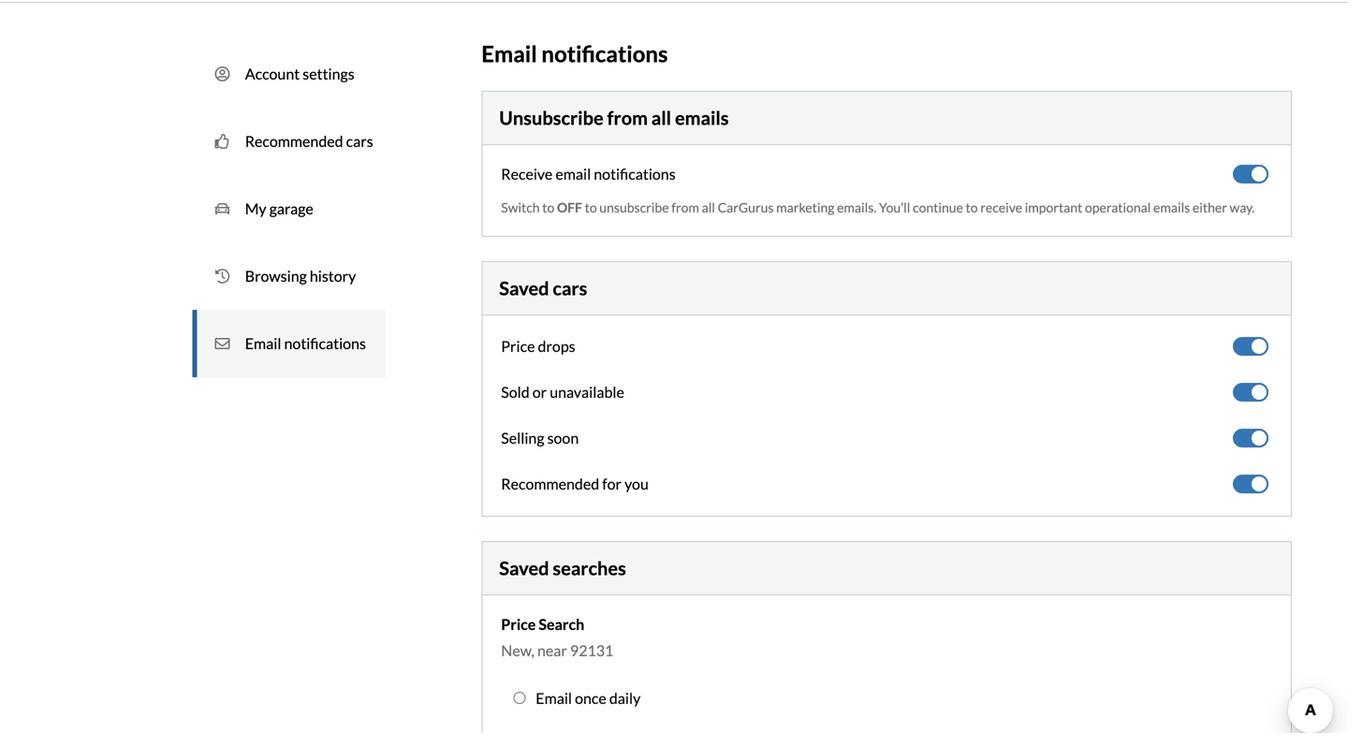 Task type: vqa. For each thing, say whether or not it's contained in the screenshot.
Request information
no



Task type: locate. For each thing, give the bounding box(es) containing it.
email notifications down browsing history
[[245, 334, 366, 353]]

2 saved from the top
[[500, 557, 549, 580]]

recommended down 'selling soon'
[[501, 475, 600, 493]]

menu bar
[[136, 0, 1104, 2]]

1 horizontal spatial recommended
[[501, 475, 600, 493]]

all
[[652, 107, 672, 129], [702, 199, 716, 215]]

0 horizontal spatial email notifications
[[245, 334, 366, 353]]

cars inside 'recommended cars' link
[[346, 132, 373, 150]]

sold
[[501, 383, 530, 401]]

1 horizontal spatial all
[[702, 199, 716, 215]]

receive
[[501, 165, 553, 183]]

1 price from the top
[[501, 337, 535, 355]]

1 vertical spatial all
[[702, 199, 716, 215]]

switch to off to unsubscribe from all cargurus marketing emails. you'll continue to receive important operational emails either way.
[[501, 199, 1256, 215]]

near
[[538, 641, 568, 660]]

recommended for recommended for you
[[501, 475, 600, 493]]

searches
[[553, 557, 627, 580]]

notifications down history
[[284, 334, 366, 353]]

0 vertical spatial recommended
[[245, 132, 343, 150]]

saved
[[500, 277, 549, 300], [500, 557, 549, 580]]

browsing
[[245, 267, 307, 285]]

email notifications link
[[193, 310, 385, 378]]

0 vertical spatial email notifications
[[482, 40, 668, 67]]

0 vertical spatial emails
[[675, 107, 729, 129]]

1 horizontal spatial to
[[585, 199, 597, 215]]

daily
[[610, 689, 641, 708]]

history image
[[215, 267, 230, 286]]

unsubscribe
[[500, 107, 604, 129]]

saved searches
[[500, 557, 627, 580]]

my garage
[[245, 200, 314, 218]]

0 horizontal spatial recommended
[[245, 132, 343, 150]]

email right email once daily radio
[[536, 689, 572, 708]]

email
[[482, 40, 538, 67], [245, 334, 281, 353], [536, 689, 572, 708]]

2 vertical spatial notifications
[[284, 334, 366, 353]]

recommended cars
[[245, 132, 373, 150]]

0 horizontal spatial all
[[652, 107, 672, 129]]

from up "receive email notifications"
[[608, 107, 648, 129]]

2 price from the top
[[501, 615, 536, 634]]

email notifications up unsubscribe
[[482, 40, 668, 67]]

to right off
[[585, 199, 597, 215]]

notifications
[[542, 40, 668, 67], [594, 165, 676, 183], [284, 334, 366, 353]]

1 horizontal spatial cars
[[553, 277, 588, 300]]

once
[[575, 689, 607, 708]]

1 vertical spatial recommended
[[501, 475, 600, 493]]

price inside price search new , near 92131
[[501, 615, 536, 634]]

0 horizontal spatial to
[[543, 199, 555, 215]]

cargurus
[[718, 199, 774, 215]]

from
[[608, 107, 648, 129], [672, 199, 700, 215]]

drops
[[538, 337, 576, 355]]

recommended for recommended cars
[[245, 132, 343, 150]]

you'll
[[880, 199, 911, 215]]

1 horizontal spatial email notifications
[[482, 40, 668, 67]]

0 vertical spatial cars
[[346, 132, 373, 150]]

notifications up unsubscribe
[[594, 165, 676, 183]]

recommended cars link
[[193, 108, 385, 175]]

to left off
[[543, 199, 555, 215]]

1 vertical spatial saved
[[500, 557, 549, 580]]

unavailable
[[550, 383, 625, 401]]

Email once daily radio
[[514, 692, 526, 704]]

account
[[245, 65, 300, 83]]

0 horizontal spatial cars
[[346, 132, 373, 150]]

0 vertical spatial price
[[501, 337, 535, 355]]

important
[[1025, 199, 1083, 215]]

price up new on the bottom left of the page
[[501, 615, 536, 634]]

recommended down account settings link
[[245, 132, 343, 150]]

cars up drops
[[553, 277, 588, 300]]

email notifications
[[482, 40, 668, 67], [245, 334, 366, 353]]

saved left searches
[[500, 557, 549, 580]]

1 vertical spatial price
[[501, 615, 536, 634]]

notifications up unsubscribe from all emails
[[542, 40, 668, 67]]

saved up price drops
[[500, 277, 549, 300]]

selling soon
[[501, 429, 579, 447]]

search
[[539, 615, 585, 634]]

price left drops
[[501, 337, 535, 355]]

operational
[[1086, 199, 1152, 215]]

2 horizontal spatial to
[[966, 199, 978, 215]]

to left receive
[[966, 199, 978, 215]]

email up unsubscribe
[[482, 40, 538, 67]]

for
[[603, 475, 622, 493]]

cars
[[346, 132, 373, 150], [553, 277, 588, 300]]

or
[[533, 383, 547, 401]]

,
[[532, 641, 535, 660]]

0 vertical spatial saved
[[500, 277, 549, 300]]

recommended
[[245, 132, 343, 150], [501, 475, 600, 493]]

email right envelope icon
[[245, 334, 281, 353]]

unsubscribe
[[600, 199, 669, 215]]

1 horizontal spatial emails
[[1154, 199, 1191, 215]]

account settings
[[245, 65, 355, 83]]

1 vertical spatial emails
[[1154, 199, 1191, 215]]

92131
[[570, 641, 614, 660]]

0 vertical spatial all
[[652, 107, 672, 129]]

all left cargurus
[[702, 199, 716, 215]]

1 vertical spatial from
[[672, 199, 700, 215]]

emails
[[675, 107, 729, 129], [1154, 199, 1191, 215]]

2 to from the left
[[585, 199, 597, 215]]

1 vertical spatial cars
[[553, 277, 588, 300]]

1 saved from the top
[[500, 277, 549, 300]]

thumbs up image
[[215, 132, 230, 151]]

way.
[[1230, 199, 1256, 215]]

from right unsubscribe
[[672, 199, 700, 215]]

off
[[557, 199, 583, 215]]

2 vertical spatial email
[[536, 689, 572, 708]]

all up "receive email notifications"
[[652, 107, 672, 129]]

to
[[543, 199, 555, 215], [585, 199, 597, 215], [966, 199, 978, 215]]

unsubscribe from all emails
[[500, 107, 729, 129]]

price
[[501, 337, 535, 355], [501, 615, 536, 634]]

price for price search new , near 92131
[[501, 615, 536, 634]]

0 horizontal spatial from
[[608, 107, 648, 129]]

0 vertical spatial from
[[608, 107, 648, 129]]

either
[[1193, 199, 1228, 215]]

saved cars
[[500, 277, 588, 300]]

cars down settings
[[346, 132, 373, 150]]



Task type: describe. For each thing, give the bounding box(es) containing it.
car image
[[215, 200, 230, 218]]

email
[[556, 165, 591, 183]]

switch
[[501, 199, 540, 215]]

1 vertical spatial notifications
[[594, 165, 676, 183]]

1 to from the left
[[543, 199, 555, 215]]

price drops
[[501, 337, 576, 355]]

account settings link
[[193, 40, 385, 108]]

new
[[501, 641, 532, 660]]

3 to from the left
[[966, 199, 978, 215]]

browsing history link
[[193, 243, 385, 310]]

1 vertical spatial email
[[245, 334, 281, 353]]

history
[[310, 267, 356, 285]]

marketing
[[777, 199, 835, 215]]

1 vertical spatial email notifications
[[245, 334, 366, 353]]

envelope image
[[215, 334, 230, 353]]

my garage link
[[193, 175, 385, 243]]

you
[[625, 475, 649, 493]]

recommended for you
[[501, 475, 649, 493]]

0 vertical spatial email
[[482, 40, 538, 67]]

soon
[[548, 429, 579, 447]]

selling
[[501, 429, 545, 447]]

0 vertical spatial notifications
[[542, 40, 668, 67]]

saved for saved cars
[[500, 277, 549, 300]]

settings
[[303, 65, 355, 83]]

1 horizontal spatial from
[[672, 199, 700, 215]]

my
[[245, 200, 267, 218]]

receive email notifications
[[501, 165, 676, 183]]

emails.
[[838, 199, 877, 215]]

cars for saved cars
[[553, 277, 588, 300]]

user circle image
[[215, 65, 230, 83]]

garage
[[270, 200, 314, 218]]

continue
[[913, 199, 964, 215]]

saved for saved searches
[[500, 557, 549, 580]]

price search new , near 92131
[[501, 615, 614, 660]]

cars for recommended cars
[[346, 132, 373, 150]]

browsing history
[[245, 267, 356, 285]]

email once daily
[[536, 689, 641, 708]]

0 horizontal spatial emails
[[675, 107, 729, 129]]

sold or unavailable
[[501, 383, 625, 401]]

receive
[[981, 199, 1023, 215]]

price for price drops
[[501, 337, 535, 355]]



